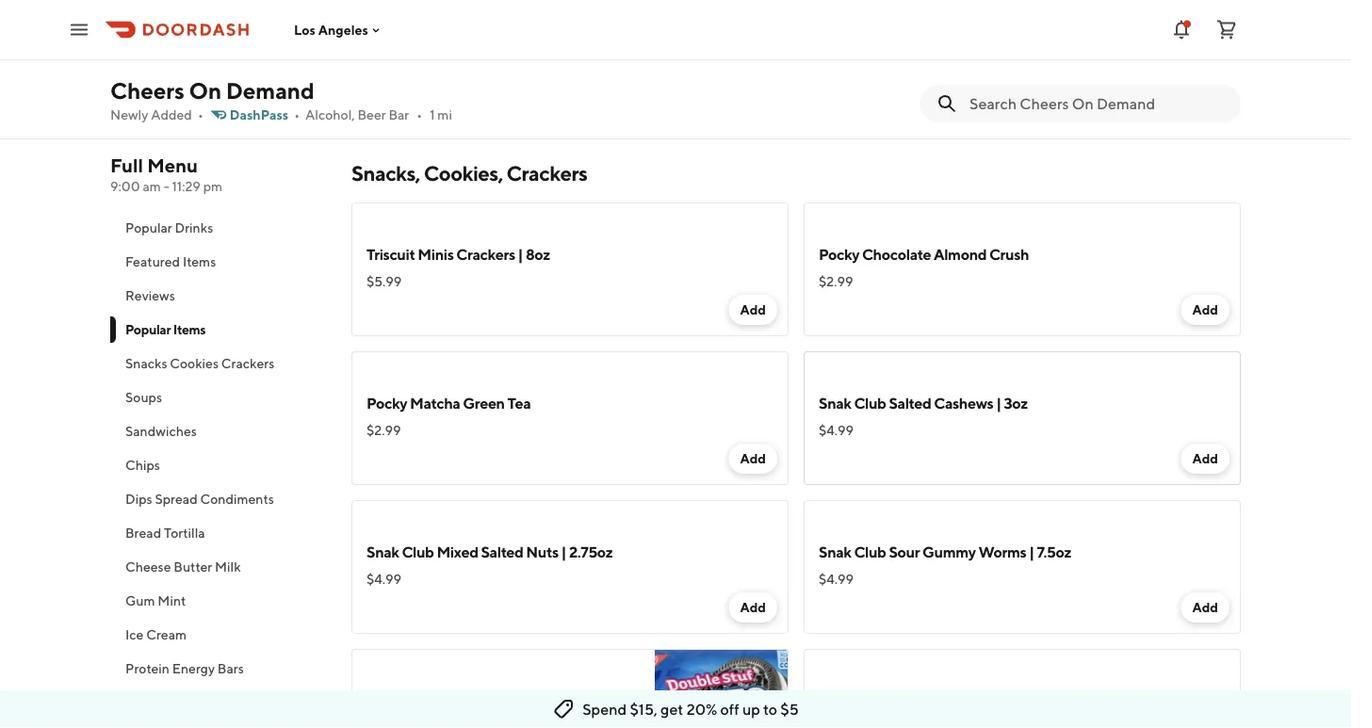 Task type: locate. For each thing, give the bounding box(es) containing it.
pabst
[[367, 31, 405, 49]]

cookies inside button
[[170, 356, 219, 371]]

•
[[198, 107, 203, 123], [294, 107, 300, 123], [417, 107, 422, 123]]

alcohol,
[[305, 107, 355, 123]]

• left alcohol,
[[294, 107, 300, 123]]

gum mint button
[[110, 584, 329, 618]]

items inside button
[[183, 254, 216, 270]]

snacks,
[[352, 161, 420, 186]]

dips spread condiments
[[125, 491, 274, 507]]

popular drinks
[[125, 220, 213, 236]]

popular items
[[125, 322, 206, 337]]

triscuit
[[367, 245, 415, 263]]

crackers for cookies
[[221, 356, 274, 371]]

cookies right oreo
[[461, 692, 515, 710]]

$4.99 for snak club sour gummy worms | 7.5oz
[[819, 572, 854, 587]]

2 • from the left
[[294, 107, 300, 123]]

items
[[183, 254, 216, 270], [173, 322, 206, 337]]

0 horizontal spatial salted
[[481, 543, 523, 561]]

12 left pack
[[496, 31, 510, 49]]

1 vertical spatial cookies
[[461, 692, 515, 710]]

club left cashews
[[854, 394, 886, 412]]

2 popular from the top
[[125, 322, 171, 337]]

candy
[[125, 695, 165, 711]]

pocky left the chocolate
[[819, 245, 860, 263]]

1 vertical spatial items
[[173, 322, 206, 337]]

gummy
[[923, 543, 976, 561]]

0 vertical spatial items
[[183, 254, 216, 270]]

cookies
[[170, 356, 219, 371], [461, 692, 515, 710]]

club left sour
[[854, 543, 886, 561]]

0 horizontal spatial 12
[[496, 31, 510, 49]]

$4.99
[[819, 423, 854, 438], [367, 572, 402, 587], [819, 572, 854, 587]]

add button for nuts
[[729, 593, 777, 623]]

newly
[[110, 107, 148, 123]]

0 horizontal spatial cookies
[[170, 356, 219, 371]]

mixed
[[437, 543, 478, 561]]

cheese butter milk
[[125, 559, 241, 575]]

pocky left matcha
[[367, 394, 407, 412]]

$2.99 down pocky matcha green tea
[[367, 423, 401, 438]]

butter
[[174, 559, 212, 575]]

1 horizontal spatial 12
[[585, 31, 599, 49]]

items up the snacks cookies crackers in the left of the page
[[173, 322, 206, 337]]

salted left cashews
[[889, 394, 932, 412]]

0 horizontal spatial pocky
[[367, 394, 407, 412]]

Item Search search field
[[970, 93, 1226, 114]]

cheese
[[125, 559, 171, 575]]

| left "7.5oz"
[[1029, 543, 1035, 561]]

menu
[[147, 155, 198, 177]]

items for featured items
[[183, 254, 216, 270]]

$2.99
[[819, 274, 853, 289], [367, 423, 401, 438]]

dips spread condiments button
[[110, 483, 329, 516]]

matcha
[[410, 394, 460, 412]]

club for sour
[[854, 543, 886, 561]]

soups button
[[110, 381, 329, 415]]

added
[[151, 107, 192, 123]]

club
[[854, 394, 886, 412], [402, 543, 434, 561], [854, 543, 886, 561]]

club for salted
[[854, 394, 886, 412]]

2 horizontal spatial •
[[417, 107, 422, 123]]

dips
[[125, 491, 152, 507]]

0 vertical spatial pocky
[[819, 245, 860, 263]]

5.2oz
[[525, 692, 561, 710]]

pabst blue ribbon, 12 pack can | 12 oz, 4.74% abv
[[367, 31, 690, 49]]

oreo
[[424, 692, 458, 710]]

crackers up 8oz
[[507, 161, 587, 186]]

popular up 'featured'
[[125, 220, 172, 236]]

crackers right minis
[[456, 245, 515, 263]]

add button
[[729, 295, 777, 325], [1181, 295, 1230, 325], [729, 444, 777, 474], [1181, 444, 1230, 474], [729, 593, 777, 623], [1181, 593, 1230, 623]]

$2.99 down pocky chocolate almond crush
[[819, 274, 853, 289]]

4.74%
[[623, 31, 663, 49]]

worms
[[979, 543, 1027, 561]]

0 horizontal spatial •
[[198, 107, 203, 123]]

pm
[[203, 179, 223, 194]]

1 horizontal spatial $2.99
[[819, 274, 853, 289]]

0 horizontal spatial $5.99
[[367, 274, 402, 289]]

1 vertical spatial pocky
[[367, 394, 407, 412]]

club left mixed
[[402, 543, 434, 561]]

0 vertical spatial salted
[[889, 394, 932, 412]]

cookies,
[[424, 161, 503, 186]]

| left 3oz
[[996, 394, 1001, 412]]

crackers inside button
[[221, 356, 274, 371]]

pack
[[512, 31, 545, 49]]

pocky for pocky chocolate almond crush
[[819, 245, 860, 263]]

1 horizontal spatial pocky
[[819, 245, 860, 263]]

snak for snak club mixed salted nuts | 2.75oz
[[367, 543, 399, 561]]

1 vertical spatial popular
[[125, 322, 171, 337]]

popular up snacks
[[125, 322, 171, 337]]

gum
[[125, 593, 155, 609]]

triscuit minis crackers | 8oz
[[367, 245, 550, 263]]

snak club sour gummy worms | 7.5oz
[[819, 543, 1071, 561]]

12 left oz, on the left top
[[585, 31, 599, 49]]

candy button
[[110, 686, 329, 720]]

0 vertical spatial cookies
[[170, 356, 219, 371]]

cheez-it original crackers
[[819, 692, 996, 710]]

can
[[547, 31, 574, 49]]

add
[[740, 302, 766, 318], [1193, 302, 1219, 318], [740, 451, 766, 466], [1193, 451, 1219, 466], [740, 600, 766, 615], [1193, 600, 1219, 615]]

1 horizontal spatial salted
[[889, 394, 932, 412]]

20%
[[687, 701, 718, 719]]

3oz
[[1004, 394, 1028, 412]]

add for nuts
[[740, 600, 766, 615]]

1 vertical spatial salted
[[481, 543, 523, 561]]

add for 8oz
[[740, 302, 766, 318]]

crackers up soups button
[[221, 356, 274, 371]]

pocky for pocky matcha green tea
[[367, 394, 407, 412]]

salted left nuts
[[481, 543, 523, 561]]

0 vertical spatial popular
[[125, 220, 172, 236]]

bread tortilla
[[125, 525, 205, 541]]

1 horizontal spatial $5.99
[[819, 59, 854, 74]]

0 horizontal spatial $2.99
[[367, 423, 401, 438]]

nabisco
[[367, 692, 421, 710]]

full
[[110, 155, 143, 177]]

1 vertical spatial $5.99
[[367, 274, 402, 289]]

cookies up soups button
[[170, 356, 219, 371]]

1 popular from the top
[[125, 220, 172, 236]]

1 horizontal spatial •
[[294, 107, 300, 123]]

pocky chocolate almond crush
[[819, 245, 1029, 263]]

0 vertical spatial $2.99
[[819, 274, 853, 289]]

popular inside button
[[125, 220, 172, 236]]

items down 'drinks'
[[183, 254, 216, 270]]

snak
[[819, 394, 852, 412], [367, 543, 399, 561], [819, 543, 852, 561]]

dashpass •
[[230, 107, 300, 123]]

$5.99
[[819, 59, 854, 74], [367, 274, 402, 289]]

original
[[881, 692, 935, 710]]

full menu 9:00 am - 11:29 pm
[[110, 155, 223, 194]]

crackers for minis
[[456, 245, 515, 263]]

0 items, open order cart image
[[1216, 18, 1238, 41]]

milk
[[215, 559, 241, 575]]

sour
[[889, 543, 920, 561]]

pocky matcha green tea
[[367, 394, 531, 412]]

abv
[[666, 31, 690, 49]]

reviews button
[[110, 279, 329, 313]]

protein energy bars button
[[110, 652, 329, 686]]

demand
[[226, 77, 314, 104]]

• down 'on'
[[198, 107, 203, 123]]

alcohol, beer bar • 1 mi
[[305, 107, 452, 123]]

add button for worms
[[1181, 593, 1230, 623]]

0 vertical spatial $5.99
[[819, 59, 854, 74]]

1 vertical spatial $2.99
[[367, 423, 401, 438]]

popular drinks button
[[110, 211, 329, 245]]

crackers for cookies,
[[507, 161, 587, 186]]

snacks, cookies, crackers
[[352, 161, 587, 186]]

• left 1
[[417, 107, 422, 123]]

11:29
[[172, 179, 201, 194]]



Task type: vqa. For each thing, say whether or not it's contained in the screenshot.
Popular within button
yes



Task type: describe. For each thing, give the bounding box(es) containing it.
8oz
[[526, 245, 550, 263]]

cheese butter milk button
[[110, 550, 329, 584]]

| right nuts
[[561, 543, 566, 561]]

crackers right original on the right of page
[[937, 692, 996, 710]]

dashpass
[[230, 107, 288, 123]]

minis
[[418, 245, 454, 263]]

snak for snak club sour gummy worms | 7.5oz
[[819, 543, 852, 561]]

cheers on demand
[[110, 77, 314, 104]]

angeles
[[318, 22, 368, 37]]

cashews
[[934, 394, 994, 412]]

$15,
[[630, 701, 658, 719]]

featured items button
[[110, 245, 329, 279]]

mi
[[438, 107, 452, 123]]

chocolate
[[862, 245, 931, 263]]

spend $15, get 20% off up to $5
[[583, 701, 799, 719]]

3 • from the left
[[417, 107, 422, 123]]

$2.99 for pocky matcha green tea
[[367, 423, 401, 438]]

featured
[[125, 254, 180, 270]]

bread
[[125, 525, 161, 541]]

sandwiches
[[125, 424, 197, 439]]

$4.99 for snak club mixed salted nuts | 2.75oz
[[367, 572, 402, 587]]

snacks cookies crackers button
[[110, 347, 329, 381]]

condiments
[[200, 491, 274, 507]]

2.75oz
[[569, 543, 613, 561]]

$18.99
[[367, 59, 407, 74]]

add button for |
[[1181, 444, 1230, 474]]

green
[[463, 394, 505, 412]]

off
[[721, 701, 740, 719]]

los angeles
[[294, 22, 368, 37]]

bars
[[218, 661, 244, 677]]

| right can
[[577, 31, 582, 49]]

club for mixed
[[402, 543, 434, 561]]

get
[[661, 701, 684, 719]]

snak for snak club salted cashews | 3oz
[[819, 394, 852, 412]]

cream
[[146, 627, 187, 643]]

spend
[[583, 701, 627, 719]]

| left 8oz
[[518, 245, 523, 263]]

oz,
[[602, 31, 621, 49]]

ice cream button
[[110, 618, 329, 652]]

snacks cookies crackers
[[125, 356, 274, 371]]

1 12 from the left
[[496, 31, 510, 49]]

add for |
[[1193, 451, 1219, 466]]

newly added •
[[110, 107, 203, 123]]

protein energy bars
[[125, 661, 244, 677]]

ice
[[125, 627, 144, 643]]

it
[[868, 692, 878, 710]]

-
[[164, 179, 169, 194]]

$4.99 for snak club salted cashews | 3oz
[[819, 423, 854, 438]]

tortilla
[[164, 525, 205, 541]]

nabisco oreo cookies | 5.2oz image
[[655, 649, 789, 728]]

chips button
[[110, 449, 329, 483]]

notification bell image
[[1170, 18, 1193, 41]]

drinks
[[175, 220, 213, 236]]

almond
[[934, 245, 987, 263]]

1 horizontal spatial cookies
[[461, 692, 515, 710]]

soups
[[125, 390, 162, 405]]

snak club mixed salted nuts | 2.75oz
[[367, 543, 613, 561]]

$5
[[781, 701, 799, 719]]

add for worms
[[1193, 600, 1219, 615]]

blue
[[407, 31, 438, 49]]

7.5oz
[[1037, 543, 1071, 561]]

am
[[143, 179, 161, 194]]

bar
[[389, 107, 409, 123]]

beer
[[358, 107, 386, 123]]

snacks
[[125, 356, 167, 371]]

add button for 8oz
[[729, 295, 777, 325]]

popular for popular drinks
[[125, 220, 172, 236]]

9:00
[[110, 179, 140, 194]]

featured items
[[125, 254, 216, 270]]

nuts
[[526, 543, 559, 561]]

popular for popular items
[[125, 322, 171, 337]]

sandwiches button
[[110, 415, 329, 449]]

ribbon,
[[441, 31, 493, 49]]

on
[[189, 77, 221, 104]]

up
[[743, 701, 760, 719]]

tea
[[507, 394, 531, 412]]

snak club salted cashews | 3oz
[[819, 394, 1028, 412]]

items for popular items
[[173, 322, 206, 337]]

| left 5.2oz
[[517, 692, 523, 710]]

open menu image
[[68, 18, 90, 41]]

los angeles button
[[294, 22, 383, 37]]

to
[[763, 701, 778, 719]]

2 12 from the left
[[585, 31, 599, 49]]

bread tortilla button
[[110, 516, 329, 550]]

cheez-
[[819, 692, 868, 710]]

mint
[[158, 593, 186, 609]]

spread
[[155, 491, 198, 507]]

crush
[[990, 245, 1029, 263]]

gum mint
[[125, 593, 186, 609]]

reviews
[[125, 288, 175, 303]]

cheers
[[110, 77, 184, 104]]

$2.99 for pocky chocolate almond crush
[[819, 274, 853, 289]]

1 • from the left
[[198, 107, 203, 123]]



